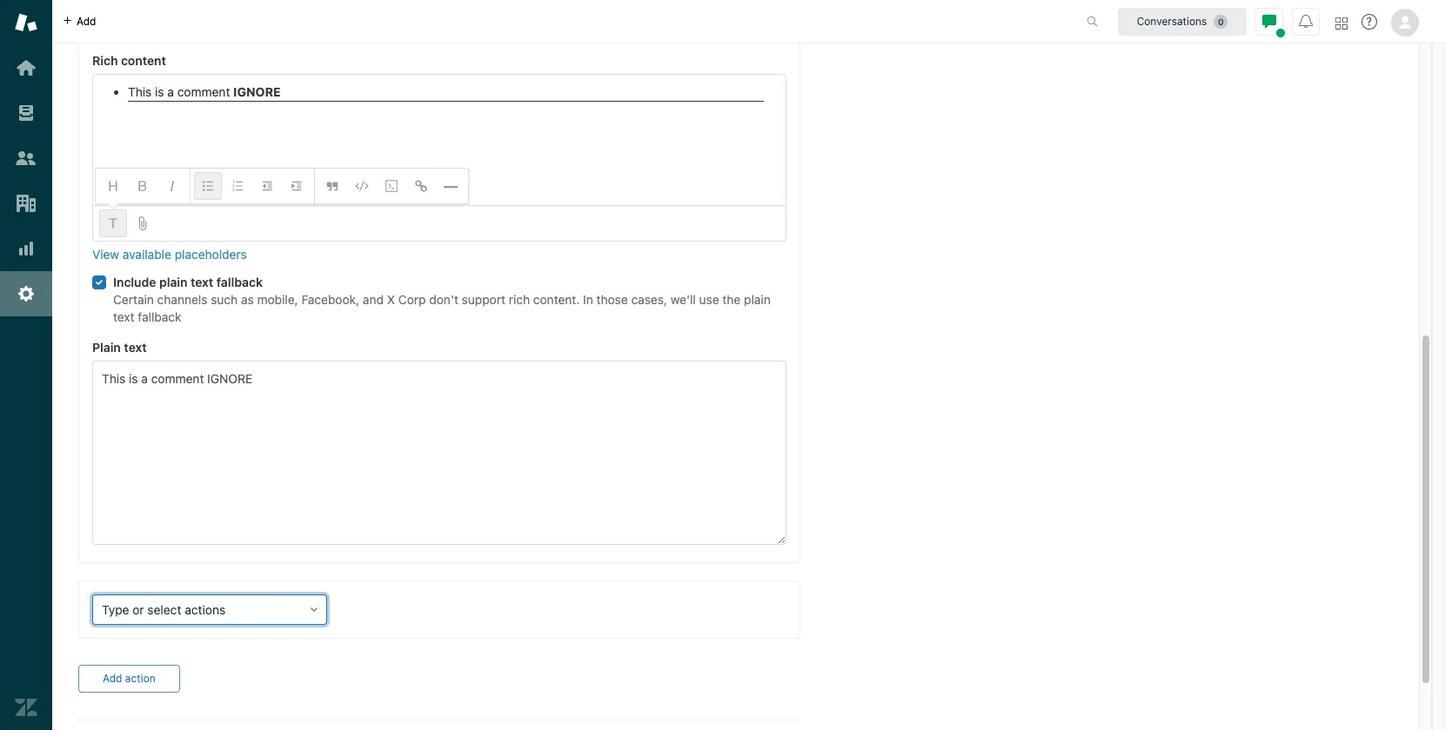 Task type: locate. For each thing, give the bounding box(es) containing it.
admin image
[[15, 283, 37, 305]]

organizations image
[[15, 192, 37, 215]]

main element
[[0, 0, 52, 731]]

zendesk support image
[[15, 11, 37, 34]]

conversations
[[1137, 14, 1207, 27]]

zendesk image
[[15, 697, 37, 720]]

button displays agent's chat status as online. image
[[1263, 14, 1277, 28]]

reporting image
[[15, 238, 37, 260]]



Task type: vqa. For each thing, say whether or not it's contained in the screenshot.
Requester
no



Task type: describe. For each thing, give the bounding box(es) containing it.
conversations button
[[1118, 7, 1247, 35]]

customers image
[[15, 147, 37, 170]]

zendesk products image
[[1336, 17, 1348, 29]]

notifications image
[[1299, 14, 1313, 28]]

get help image
[[1362, 14, 1378, 30]]

views image
[[15, 102, 37, 124]]

add
[[77, 14, 96, 27]]

add button
[[52, 0, 107, 43]]

get started image
[[15, 57, 37, 79]]



